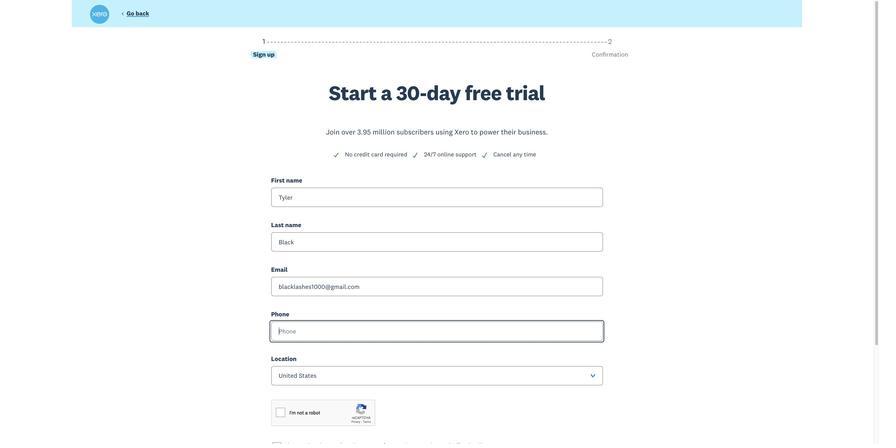 Task type: vqa. For each thing, say whether or not it's contained in the screenshot.
the their
yes



Task type: describe. For each thing, give the bounding box(es) containing it.
using
[[436, 127, 453, 137]]

join over 3.95 million subscribers using xero to power their business.
[[326, 127, 548, 137]]

a
[[381, 80, 392, 106]]

online
[[438, 151, 454, 158]]

steps group
[[91, 37, 783, 83]]

included image for 24/7 online support
[[412, 152, 418, 158]]

included image for no credit card required
[[333, 152, 339, 158]]

credit
[[354, 151, 370, 158]]

first
[[271, 177, 285, 184]]

no
[[345, 151, 353, 158]]

email
[[271, 266, 288, 274]]

3.95
[[357, 127, 371, 137]]

million
[[373, 127, 395, 137]]

day
[[427, 80, 461, 106]]

included image
[[481, 152, 488, 158]]

1
[[263, 37, 265, 46]]

xero
[[455, 127, 469, 137]]

join
[[326, 127, 340, 137]]

subscribers
[[397, 127, 434, 137]]

24/7
[[424, 151, 436, 158]]

sign up
[[253, 51, 275, 58]]

last
[[271, 221, 284, 229]]

cancel any time
[[493, 151, 536, 158]]

name for first name
[[286, 177, 302, 184]]

start a 30-day free trial
[[329, 80, 545, 106]]

Last name text field
[[271, 233, 603, 252]]



Task type: locate. For each thing, give the bounding box(es) containing it.
start
[[329, 80, 377, 106]]

free
[[465, 80, 502, 106]]

last name
[[271, 221, 301, 229]]

to
[[471, 127, 478, 137]]

their
[[501, 127, 516, 137]]

confirmation
[[592, 51, 628, 58]]

0 horizontal spatial included image
[[333, 152, 339, 158]]

power
[[480, 127, 499, 137]]

1 included image from the left
[[333, 152, 339, 158]]

2
[[608, 37, 612, 46]]

included image left no
[[333, 152, 339, 158]]

over
[[341, 127, 355, 137]]

trial
[[506, 80, 545, 106]]

required
[[385, 151, 407, 158]]

support
[[456, 151, 477, 158]]

states
[[299, 372, 317, 380]]

start a 30-day free trial region
[[91, 37, 783, 444]]

1 vertical spatial name
[[285, 221, 301, 229]]

0 vertical spatial name
[[286, 177, 302, 184]]

name for last name
[[285, 221, 301, 229]]

united states
[[279, 372, 317, 380]]

go back
[[127, 10, 149, 17]]

xero homepage image
[[90, 5, 109, 24]]

30-
[[396, 80, 427, 106]]

back
[[136, 10, 149, 17]]

up
[[267, 51, 275, 58]]

Email email field
[[271, 277, 603, 296]]

sign
[[253, 51, 266, 58]]

included image left 24/7
[[412, 152, 418, 158]]

united
[[279, 372, 297, 380]]

go back button
[[121, 10, 149, 19]]

1 horizontal spatial included image
[[412, 152, 418, 158]]

name
[[286, 177, 302, 184], [285, 221, 301, 229]]

name right the first
[[286, 177, 302, 184]]

business.
[[518, 127, 548, 137]]

no credit card required
[[345, 151, 407, 158]]

name right last at the left of page
[[285, 221, 301, 229]]

24/7 online support
[[424, 151, 477, 158]]

first name
[[271, 177, 302, 184]]

2 included image from the left
[[412, 152, 418, 158]]

any
[[513, 151, 523, 158]]

First name text field
[[271, 188, 603, 207]]

included image
[[333, 152, 339, 158], [412, 152, 418, 158]]

card
[[371, 151, 383, 158]]

phone
[[271, 311, 289, 318]]

Phone text field
[[271, 322, 603, 341]]

cancel
[[493, 151, 512, 158]]

go
[[127, 10, 134, 17]]

location
[[271, 355, 297, 363]]

time
[[524, 151, 536, 158]]



